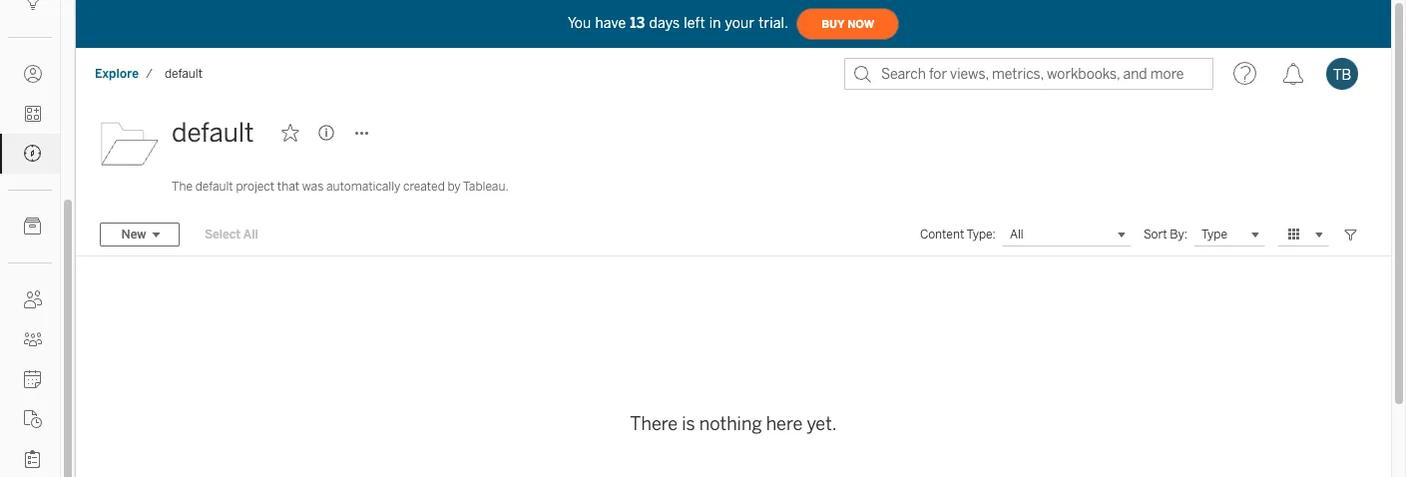 Task type: vqa. For each thing, say whether or not it's contained in the screenshot.
left
yes



Task type: describe. For each thing, give the bounding box(es) containing it.
explore link
[[94, 66, 140, 82]]

days
[[649, 14, 680, 31]]

project
[[236, 180, 275, 194]]

buy now button
[[797, 8, 900, 40]]

in
[[710, 14, 721, 31]]

was
[[302, 180, 324, 194]]

content type:
[[920, 228, 996, 242]]

now
[[848, 17, 875, 30]]

personal space image
[[24, 65, 42, 83]]

grid view image
[[1286, 226, 1304, 244]]

explore
[[95, 67, 139, 81]]

created
[[403, 180, 445, 194]]

have
[[595, 14, 626, 31]]

buy
[[822, 17, 845, 30]]

you
[[568, 14, 591, 31]]

jobs image
[[24, 410, 42, 428]]

all
[[243, 228, 258, 242]]

project image
[[100, 113, 160, 173]]

explore /
[[95, 67, 153, 81]]

select all button
[[192, 223, 271, 247]]

you have 13 days left in your trial.
[[568, 14, 789, 31]]

is
[[682, 413, 696, 435]]

tableau.
[[463, 180, 509, 194]]

that
[[277, 180, 300, 194]]

select all
[[205, 228, 258, 242]]

trial.
[[759, 14, 789, 31]]

the
[[172, 180, 193, 194]]

nothing
[[700, 413, 762, 435]]

left
[[684, 14, 706, 31]]

by:
[[1170, 228, 1188, 242]]

1 vertical spatial default
[[172, 117, 254, 149]]



Task type: locate. For each thing, give the bounding box(es) containing it.
recommendations image
[[24, 0, 42, 10]]

explore image
[[24, 145, 42, 163]]

buy now
[[822, 17, 875, 30]]

default
[[165, 67, 203, 81], [172, 117, 254, 149], [195, 180, 233, 194]]

schedules image
[[24, 370, 42, 388]]

default right the
[[195, 180, 233, 194]]

by
[[448, 180, 461, 194]]

0 vertical spatial default
[[165, 67, 203, 81]]

Search for views, metrics, workbooks, and more text field
[[845, 58, 1214, 90]]

external assets image
[[24, 218, 42, 236]]

tasks image
[[24, 450, 42, 468]]

13
[[630, 14, 645, 31]]

default up the
[[172, 117, 254, 149]]

select
[[205, 228, 241, 242]]

groups image
[[24, 330, 42, 348]]

automatically
[[326, 180, 401, 194]]

type:
[[967, 228, 996, 242]]

/
[[146, 67, 153, 81]]

type button
[[1194, 223, 1266, 247]]

yet.
[[807, 413, 837, 435]]

new button
[[100, 223, 180, 247]]

there
[[630, 413, 678, 435]]

2 vertical spatial default
[[195, 180, 233, 194]]

here
[[766, 413, 803, 435]]

default element
[[159, 67, 209, 81]]

collections image
[[24, 105, 42, 123]]

new
[[121, 228, 146, 242]]

sort by:
[[1144, 228, 1188, 242]]

content
[[920, 228, 965, 242]]

the default project that was automatically created by tableau.
[[172, 180, 509, 194]]

there is nothing here yet.
[[630, 413, 837, 435]]

type
[[1202, 227, 1228, 241]]

your
[[725, 14, 755, 31]]

sort
[[1144, 228, 1168, 242]]

default right /
[[165, 67, 203, 81]]

users image
[[24, 291, 42, 309]]



